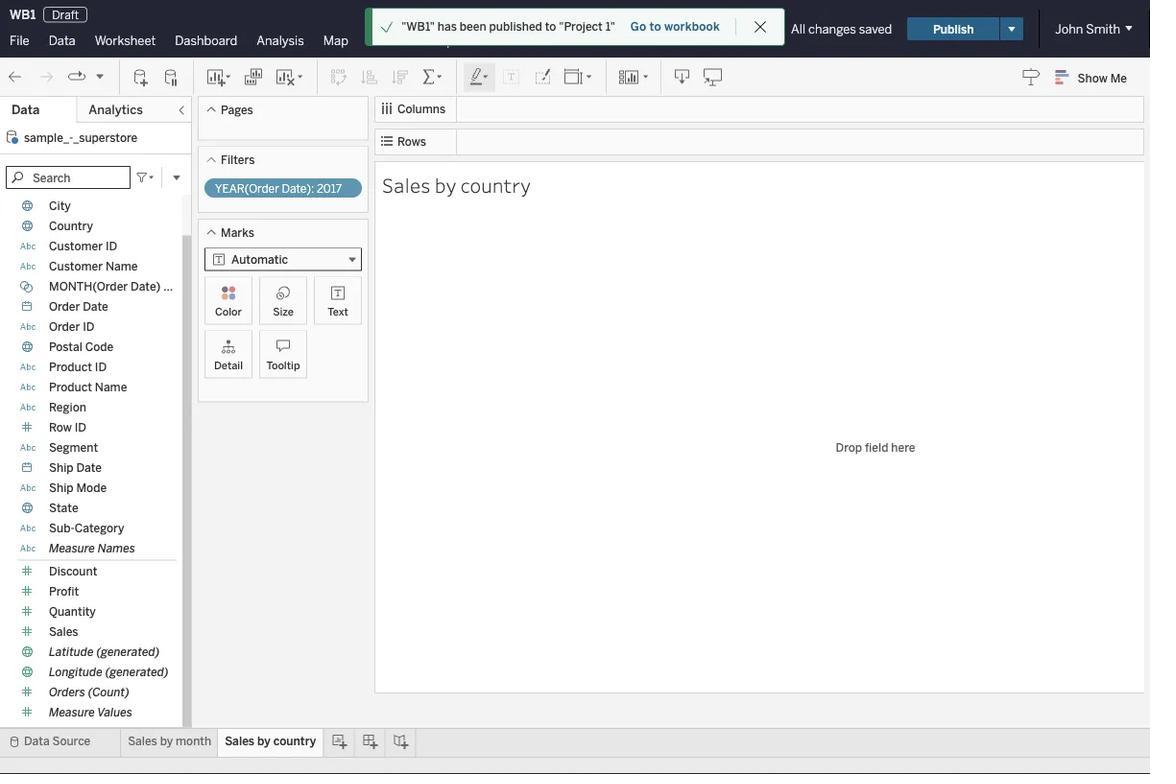 Task type: describe. For each thing, give the bounding box(es) containing it.
sample_-
[[24, 131, 73, 144]]

replay animation image
[[67, 67, 86, 87]]

file
[[10, 33, 29, 48]]

postal
[[49, 340, 82, 354]]

draft
[[52, 7, 79, 21]]

source
[[52, 735, 90, 749]]

john
[[1055, 21, 1083, 36]]

0 vertical spatial sales by country
[[382, 171, 531, 198]]

been
[[460, 20, 486, 34]]

go to workbook
[[631, 20, 720, 34]]

sales down values
[[128, 735, 157, 749]]

name for product name
[[95, 381, 127, 395]]

order for order id
[[49, 320, 80, 334]]

duplicate image
[[244, 68, 263, 87]]

format workbook image
[[533, 68, 552, 87]]

published
[[489, 20, 542, 34]]

customer for customer id
[[49, 240, 103, 253]]

has
[[438, 20, 457, 34]]

longitude
[[49, 666, 102, 680]]

sub-
[[49, 522, 75, 536]]

order id
[[49, 320, 95, 334]]

success image
[[380, 20, 394, 34]]

name for customer name
[[106, 260, 138, 274]]

measure for measure values
[[49, 706, 95, 720]]

map
[[323, 33, 348, 48]]

longitude (generated)
[[49, 666, 169, 680]]

show
[[1078, 71, 1108, 85]]

1 vertical spatial sales by country
[[225, 735, 316, 749]]

sales down rows
[[382, 171, 431, 198]]

0 vertical spatial data
[[49, 33, 76, 48]]

year(order date): 2017
[[215, 182, 342, 196]]

product name
[[49, 381, 127, 395]]

clear sheet image
[[275, 68, 305, 87]]

id for order id
[[83, 320, 95, 334]]

swap rows and columns image
[[329, 68, 349, 87]]

format
[[368, 33, 409, 48]]

measure values
[[49, 706, 132, 720]]

publish button
[[908, 17, 1000, 40]]

"wb1" has been published to "project 1"
[[401, 20, 615, 34]]

sales right month
[[225, 735, 255, 749]]

mode
[[76, 481, 107, 495]]

analytics
[[89, 102, 143, 118]]

1 horizontal spatial by
[[257, 735, 270, 749]]

saved
[[859, 21, 892, 36]]

show me button
[[1047, 62, 1144, 92]]

values
[[97, 706, 132, 720]]

customer name
[[49, 260, 138, 274]]

product id
[[49, 361, 107, 374]]

analysis
[[257, 33, 304, 48]]

here
[[891, 440, 915, 454]]

state
[[49, 502, 78, 516]]

Search text field
[[6, 166, 131, 189]]

changes
[[808, 21, 856, 36]]

segment
[[49, 441, 98, 455]]

measure names
[[49, 542, 135, 556]]

new worksheet image
[[205, 68, 232, 87]]

2 to from the left
[[649, 20, 661, 34]]

show labels image
[[502, 68, 521, 87]]

show/hide cards image
[[618, 68, 649, 87]]

(generated) for latitude (generated)
[[96, 646, 160, 660]]

sales up latitude
[[49, 626, 78, 639]]

1 vertical spatial category
[[75, 522, 124, 536]]

city
[[49, 199, 71, 213]]

ship mode
[[49, 481, 107, 495]]

replay animation image
[[94, 70, 106, 82]]

field
[[865, 440, 888, 454]]

2017
[[317, 182, 342, 196]]

size
[[273, 305, 294, 318]]

detail
[[214, 359, 243, 372]]

"project
[[559, 20, 603, 34]]

redo image
[[36, 68, 56, 87]]

sort descending image
[[391, 68, 410, 87]]

help
[[428, 33, 454, 48]]

discount
[[49, 565, 97, 579]]

fit image
[[564, 68, 594, 87]]

pages
[[221, 103, 253, 117]]

text
[[328, 305, 348, 318]]

sub-category
[[49, 522, 124, 536]]

sort ascending image
[[360, 68, 379, 87]]

0 horizontal spatial country
[[273, 735, 316, 749]]

id for customer id
[[106, 240, 117, 253]]

pause auto updates image
[[162, 68, 181, 87]]

filters
[[221, 153, 255, 167]]

columns
[[397, 102, 446, 116]]

code
[[85, 340, 113, 354]]

john smith
[[1055, 21, 1120, 36]]

profit
[[49, 585, 79, 599]]

publish
[[933, 22, 974, 36]]

open and edit this workbook in tableau desktop image
[[704, 68, 723, 87]]

download image
[[673, 68, 692, 87]]

0 vertical spatial country
[[461, 171, 531, 198]]

month(order
[[49, 280, 128, 294]]

_superstore
[[73, 131, 138, 144]]

order date
[[49, 300, 108, 314]]

tooltip
[[266, 359, 300, 372]]

highlight image
[[469, 68, 491, 87]]

data guide image
[[1022, 67, 1041, 86]]



Task type: vqa. For each thing, say whether or not it's contained in the screenshot.
Order
yes



Task type: locate. For each thing, give the bounding box(es) containing it.
row id
[[49, 421, 86, 435]]

0 vertical spatial product
[[49, 361, 92, 374]]

0 horizontal spatial to
[[545, 20, 556, 34]]

region
[[49, 401, 86, 415]]

by right month
[[257, 735, 270, 749]]

2 product from the top
[[49, 381, 92, 395]]

date down the month(order
[[83, 300, 108, 314]]

1 horizontal spatial sales by country
[[382, 171, 531, 198]]

(generated) for longitude (generated)
[[105, 666, 169, 680]]

worksheet
[[95, 33, 156, 48]]

date)
[[131, 280, 161, 294]]

1 vertical spatial (generated)
[[105, 666, 169, 680]]

1 vertical spatial measure
[[49, 706, 95, 720]]

2 order from the top
[[49, 320, 80, 334]]

by
[[435, 171, 456, 198], [160, 735, 173, 749], [257, 735, 270, 749]]

country
[[49, 219, 93, 233]]

1 customer from the top
[[49, 240, 103, 253]]

2 horizontal spatial by
[[435, 171, 456, 198]]

customer down customer id
[[49, 260, 103, 274]]

order for order date
[[49, 300, 80, 314]]

marks
[[221, 226, 254, 240]]

0 horizontal spatial by
[[160, 735, 173, 749]]

2 measure from the top
[[49, 706, 95, 720]]

(generated) up longitude (generated)
[[96, 646, 160, 660]]

ship for ship mode
[[49, 481, 73, 495]]

0 vertical spatial (generated)
[[96, 646, 160, 660]]

1 product from the top
[[49, 361, 92, 374]]

automatic button
[[205, 248, 362, 271]]

1 vertical spatial ship
[[49, 481, 73, 495]]

name
[[106, 260, 138, 274], [95, 381, 127, 395]]

postal code
[[49, 340, 113, 354]]

drop field here
[[836, 440, 915, 454]]

1 vertical spatial product
[[49, 381, 92, 395]]

1 vertical spatial date
[[76, 461, 102, 475]]

order
[[49, 300, 80, 314], [49, 320, 80, 334]]

me
[[1111, 71, 1127, 85]]

sales by country right month
[[225, 735, 316, 749]]

dashboard
[[175, 33, 237, 48]]

measure for measure names
[[49, 542, 95, 556]]

order up postal
[[49, 320, 80, 334]]

sales by country
[[382, 171, 531, 198], [225, 735, 316, 749]]

country
[[461, 171, 531, 198], [273, 735, 316, 749]]

ship up state on the bottom of the page
[[49, 481, 73, 495]]

customer id
[[49, 240, 117, 253]]

0 vertical spatial ship
[[49, 461, 73, 475]]

quantity
[[49, 605, 96, 619]]

product down postal
[[49, 361, 92, 374]]

id up postal code
[[83, 320, 95, 334]]

data source
[[24, 735, 90, 749]]

data
[[49, 33, 76, 48], [12, 102, 40, 118], [24, 735, 50, 749]]

customer for customer name
[[49, 260, 103, 274]]

category up city
[[49, 179, 99, 193]]

1"
[[606, 20, 615, 34]]

id up customer name
[[106, 240, 117, 253]]

sales by month
[[128, 735, 211, 749]]

new data source image
[[132, 68, 151, 87]]

color
[[215, 305, 242, 318]]

latitude
[[49, 646, 94, 660]]

date):
[[282, 182, 314, 196]]

rows
[[397, 135, 426, 149]]

1 vertical spatial order
[[49, 320, 80, 334]]

month
[[176, 735, 211, 749]]

smith
[[1086, 21, 1120, 36]]

drop
[[836, 440, 862, 454]]

0 vertical spatial date
[[83, 300, 108, 314]]

month(order date) set
[[49, 280, 182, 294]]

show me
[[1078, 71, 1127, 85]]

product
[[49, 361, 92, 374], [49, 381, 92, 395]]

measure down sub-
[[49, 542, 95, 556]]

1 order from the top
[[49, 300, 80, 314]]

date for order date
[[83, 300, 108, 314]]

automatic
[[231, 253, 288, 267]]

(generated) up (count)
[[105, 666, 169, 680]]

date
[[83, 300, 108, 314], [76, 461, 102, 475]]

0 horizontal spatial sales by country
[[225, 735, 316, 749]]

1 vertical spatial data
[[12, 102, 40, 118]]

to right go
[[649, 20, 661, 34]]

product up region
[[49, 381, 92, 395]]

go
[[631, 20, 646, 34]]

by down 'columns'
[[435, 171, 456, 198]]

1 vertical spatial name
[[95, 381, 127, 395]]

orders (count)
[[49, 686, 130, 700]]

all
[[791, 21, 806, 36]]

0 vertical spatial measure
[[49, 542, 95, 556]]

wb1
[[10, 7, 36, 22]]

date for ship date
[[76, 461, 102, 475]]

(count)
[[88, 686, 130, 700]]

ship down the segment
[[49, 461, 73, 475]]

by left month
[[160, 735, 173, 749]]

sample_-_superstore
[[24, 131, 138, 144]]

ship for ship date
[[49, 461, 73, 475]]

measure down orders
[[49, 706, 95, 720]]

go to workbook link
[[630, 19, 721, 35]]

customer
[[49, 240, 103, 253], [49, 260, 103, 274]]

set
[[163, 280, 182, 294]]

0 vertical spatial customer
[[49, 240, 103, 253]]

(generated)
[[96, 646, 160, 660], [105, 666, 169, 680]]

data down draft
[[49, 33, 76, 48]]

order up order id at the left of the page
[[49, 300, 80, 314]]

undo image
[[6, 68, 25, 87]]

1 to from the left
[[545, 20, 556, 34]]

date up mode
[[76, 461, 102, 475]]

collapse image
[[176, 105, 187, 116]]

sales
[[382, 171, 431, 198], [49, 626, 78, 639], [128, 735, 157, 749], [225, 735, 255, 749]]

to
[[545, 20, 556, 34], [649, 20, 661, 34]]

0 vertical spatial order
[[49, 300, 80, 314]]

data left source
[[24, 735, 50, 749]]

1 horizontal spatial to
[[649, 20, 661, 34]]

"wb1"
[[401, 20, 435, 34]]

category
[[49, 179, 99, 193], [75, 522, 124, 536]]

0 vertical spatial category
[[49, 179, 99, 193]]

2 vertical spatial data
[[24, 735, 50, 749]]

latitude (generated)
[[49, 646, 160, 660]]

totals image
[[421, 68, 445, 87]]

id right row
[[75, 421, 86, 435]]

product for product id
[[49, 361, 92, 374]]

product for product name
[[49, 381, 92, 395]]

id for row id
[[75, 421, 86, 435]]

orders
[[49, 686, 85, 700]]

1 measure from the top
[[49, 542, 95, 556]]

2 ship from the top
[[49, 481, 73, 495]]

all changes saved
[[791, 21, 892, 36]]

1 vertical spatial customer
[[49, 260, 103, 274]]

category up "measure names" on the left bottom of page
[[75, 522, 124, 536]]

id for product id
[[95, 361, 107, 374]]

year(order
[[215, 182, 279, 196]]

names
[[98, 542, 135, 556]]

1 ship from the top
[[49, 461, 73, 475]]

2 customer from the top
[[49, 260, 103, 274]]

"wb1" has been published to "project 1" alert
[[401, 18, 615, 36]]

name down the product id
[[95, 381, 127, 395]]

name up month(order date) set
[[106, 260, 138, 274]]

0 vertical spatial name
[[106, 260, 138, 274]]

workbook
[[664, 20, 720, 34]]

1 horizontal spatial country
[[461, 171, 531, 198]]

ship date
[[49, 461, 102, 475]]

to inside alert
[[545, 20, 556, 34]]

data down undo icon
[[12, 102, 40, 118]]

customer down country
[[49, 240, 103, 253]]

id down code at the left top
[[95, 361, 107, 374]]

1 vertical spatial country
[[273, 735, 316, 749]]

row
[[49, 421, 72, 435]]

sales by country down rows
[[382, 171, 531, 198]]

to left "project
[[545, 20, 556, 34]]



